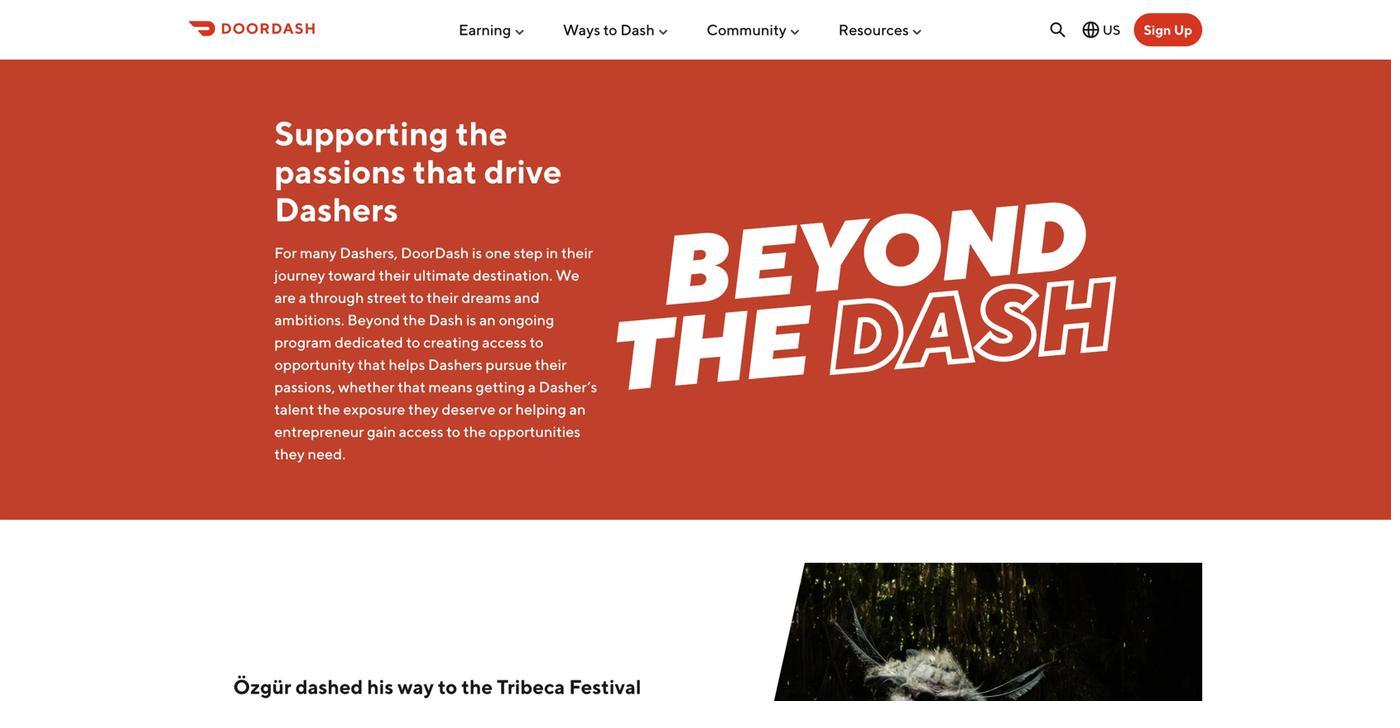 Task type: vqa. For each thing, say whether or not it's contained in the screenshot.
is
yes



Task type: describe. For each thing, give the bounding box(es) containing it.
helping
[[515, 400, 566, 418]]

dasher's
[[539, 378, 597, 396]]

sign
[[1144, 22, 1171, 38]]

dash inside 'for many dashers, doordash is one step in their journey toward their ultimate destination. we are a through street to their dreams and ambitions. beyond the dash i'
[[429, 311, 463, 329]]

to inside , whether that means getting a dasher's talent the exposure they deserve or helping an entrepreneur gain access to the opportunities they need.
[[447, 423, 461, 441]]

and
[[514, 289, 540, 306]]

in
[[546, 244, 558, 262]]

their up we
[[561, 244, 593, 262]]

dedicated
[[335, 333, 403, 351]]

to down ongoing
[[530, 333, 544, 351]]

to inside 'for many dashers, doordash is one step in their journey toward their ultimate destination. we are a through street to their dreams and ambitions. beyond the dash i'
[[410, 289, 424, 306]]

, whether that means getting a dasher's talent the exposure they deserve or helping an entrepreneur gain access to the opportunities they need.
[[274, 378, 597, 463]]

that inside the s an ongoing program dedicated to creating access to opportunity that helps dashers pursue their passions
[[358, 356, 386, 374]]

their inside the s an ongoing program dedicated to creating access to opportunity that helps dashers pursue their passions
[[535, 356, 567, 374]]

for many dashers, doordash is one step in their journey toward their ultimate destination. we are a through street to their dreams and ambitions. beyond the dash i
[[274, 244, 593, 329]]

exposure
[[343, 400, 405, 418]]

ways to dash
[[563, 21, 655, 39]]

supporting the passions that drive dashers
[[274, 113, 562, 229]]

ongoing
[[499, 311, 554, 329]]

access inside , whether that means getting a dasher's talent the exposure they deserve or helping an entrepreneur gain access to the opportunities they need.
[[399, 423, 444, 441]]

access inside the s an ongoing program dedicated to creating access to opportunity that helps dashers pursue their passions
[[482, 333, 527, 351]]

opportunities
[[489, 423, 581, 441]]

helps
[[389, 356, 425, 374]]

dashers inside supporting the passions that drive dashers
[[274, 190, 398, 229]]

dashers inside the s an ongoing program dedicated to creating access to opportunity that helps dashers pursue their passions
[[428, 356, 483, 374]]

resources
[[839, 21, 909, 39]]

ambitions.
[[274, 311, 344, 329]]

way
[[398, 675, 434, 699]]

dx btd type logo 01 white image
[[617, 73, 1117, 520]]

dashed
[[296, 675, 363, 699]]

step
[[514, 244, 543, 262]]

resources link
[[839, 14, 924, 45]]

dashers,
[[340, 244, 398, 262]]

0 vertical spatial dash
[[620, 21, 655, 39]]

the inside supporting the passions that drive dashers
[[456, 113, 508, 153]]

the inside 'for many dashers, doordash is one step in their journey toward their ultimate destination. we are a through street to their dreams and ambitions. beyond the dash i'
[[403, 311, 426, 329]]

gain
[[367, 423, 396, 441]]

destination.
[[473, 266, 553, 284]]

dreams
[[462, 289, 511, 306]]

are
[[274, 289, 296, 306]]

ways
[[563, 21, 601, 39]]

is
[[472, 244, 482, 262]]

earning
[[459, 21, 511, 39]]

drive
[[484, 152, 562, 191]]

through
[[310, 289, 364, 306]]

özgür dashed his way to the tribeca festival
[[233, 675, 641, 699]]

journey
[[274, 266, 325, 284]]



Task type: locate. For each thing, give the bounding box(es) containing it.
1 passions from the top
[[274, 152, 406, 191]]

1 vertical spatial they
[[274, 445, 305, 463]]

dash right ways
[[620, 21, 655, 39]]

for
[[274, 244, 297, 262]]

ultimate
[[413, 266, 470, 284]]

1 vertical spatial that
[[358, 356, 386, 374]]

they down means
[[408, 400, 439, 418]]

dashers down creating
[[428, 356, 483, 374]]

1 horizontal spatial they
[[408, 400, 439, 418]]

a
[[299, 289, 307, 306], [528, 378, 536, 396]]

dash
[[620, 21, 655, 39], [429, 311, 463, 329]]

access right gain
[[399, 423, 444, 441]]

,
[[332, 378, 335, 396]]

toward
[[328, 266, 376, 284]]

street
[[367, 289, 407, 306]]

0 vertical spatial access
[[482, 333, 527, 351]]

access
[[482, 333, 527, 351], [399, 423, 444, 441]]

globe line image
[[1081, 20, 1101, 40]]

up
[[1174, 22, 1193, 38]]

doordash
[[401, 244, 469, 262]]

need.
[[308, 445, 346, 463]]

whether
[[338, 378, 395, 396]]

entrepreneur
[[274, 423, 364, 441]]

that inside supporting the passions that drive dashers
[[413, 152, 477, 191]]

dash left i
[[429, 311, 463, 329]]

their up street
[[379, 266, 411, 284]]

dashers
[[274, 190, 398, 229], [428, 356, 483, 374]]

0 horizontal spatial they
[[274, 445, 305, 463]]

to down deserve
[[447, 423, 461, 441]]

1 vertical spatial dashers
[[428, 356, 483, 374]]

supporting
[[274, 113, 449, 153]]

0 vertical spatial they
[[408, 400, 439, 418]]

1 horizontal spatial dash
[[620, 21, 655, 39]]

us
[[1103, 22, 1121, 38]]

1 horizontal spatial an
[[569, 400, 586, 418]]

their down ultimate
[[427, 289, 459, 306]]

access up pursue
[[482, 333, 527, 351]]

1 horizontal spatial access
[[482, 333, 527, 351]]

0 horizontal spatial dash
[[429, 311, 463, 329]]

a up helping at bottom left
[[528, 378, 536, 396]]

we
[[556, 266, 580, 284]]

a inside 'for many dashers, doordash is one step in their journey toward their ultimate destination. we are a through street to their dreams and ambitions. beyond the dash i'
[[299, 289, 307, 306]]

his
[[367, 675, 394, 699]]

s an ongoing program dedicated to creating access to opportunity that helps dashers pursue their passions
[[274, 311, 567, 396]]

opportunity
[[274, 356, 355, 374]]

that left drive
[[413, 152, 477, 191]]

to right street
[[410, 289, 424, 306]]

1 horizontal spatial dashers
[[428, 356, 483, 374]]

pursue
[[486, 356, 532, 374]]

to up helps
[[406, 333, 420, 351]]

özgür
[[233, 675, 291, 699]]

an right s
[[479, 311, 496, 329]]

1 vertical spatial dash
[[429, 311, 463, 329]]

community link
[[707, 14, 802, 45]]

deserve
[[442, 400, 496, 418]]

0 horizontal spatial dashers
[[274, 190, 398, 229]]

to right ways
[[603, 21, 618, 39]]

talent
[[274, 400, 314, 418]]

2 passions from the top
[[274, 378, 332, 396]]

one
[[485, 244, 511, 262]]

that down helps
[[398, 378, 426, 396]]

they
[[408, 400, 439, 418], [274, 445, 305, 463]]

festival
[[569, 675, 641, 699]]

1 vertical spatial access
[[399, 423, 444, 441]]

that down dedicated
[[358, 356, 386, 374]]

creating
[[423, 333, 479, 351]]

passions
[[274, 152, 406, 191], [274, 378, 332, 396]]

1 horizontal spatial a
[[528, 378, 536, 396]]

s
[[470, 311, 476, 329]]

0 vertical spatial that
[[413, 152, 477, 191]]

passions inside supporting the passions that drive dashers
[[274, 152, 406, 191]]

or
[[499, 400, 512, 418]]

passions inside the s an ongoing program dedicated to creating access to opportunity that helps dashers pursue their passions
[[274, 378, 332, 396]]

their up dasher's
[[535, 356, 567, 374]]

1 vertical spatial a
[[528, 378, 536, 396]]

0 vertical spatial dashers
[[274, 190, 398, 229]]

many
[[300, 244, 337, 262]]

an inside , whether that means getting a dasher's talent the exposure they deserve or helping an entrepreneur gain access to the opportunities they need.
[[569, 400, 586, 418]]

program
[[274, 333, 332, 351]]

getting
[[476, 378, 525, 396]]

an inside the s an ongoing program dedicated to creating access to opportunity that helps dashers pursue their passions
[[479, 311, 496, 329]]

an
[[479, 311, 496, 329], [569, 400, 586, 418]]

that inside , whether that means getting a dasher's talent the exposure they deserve or helping an entrepreneur gain access to the opportunities they need.
[[398, 378, 426, 396]]

ways to dash link
[[563, 14, 670, 45]]

they left need.
[[274, 445, 305, 463]]

0 horizontal spatial a
[[299, 289, 307, 306]]

dx ozgur set image
[[706, 563, 1203, 701]]

1 vertical spatial passions
[[274, 378, 332, 396]]

to
[[603, 21, 618, 39], [410, 289, 424, 306], [406, 333, 420, 351], [530, 333, 544, 351], [447, 423, 461, 441], [438, 675, 457, 699]]

their
[[561, 244, 593, 262], [379, 266, 411, 284], [427, 289, 459, 306], [535, 356, 567, 374]]

to right way
[[438, 675, 457, 699]]

dashers up many
[[274, 190, 398, 229]]

an down dasher's
[[569, 400, 586, 418]]

a right are
[[299, 289, 307, 306]]

the
[[456, 113, 508, 153], [403, 311, 426, 329], [317, 400, 340, 418], [464, 423, 486, 441], [461, 675, 493, 699]]

that
[[413, 152, 477, 191], [358, 356, 386, 374], [398, 378, 426, 396]]

tribeca
[[497, 675, 565, 699]]

1 vertical spatial an
[[569, 400, 586, 418]]

0 vertical spatial passions
[[274, 152, 406, 191]]

0 horizontal spatial an
[[479, 311, 496, 329]]

beyond
[[347, 311, 400, 329]]

earning link
[[459, 14, 526, 45]]

0 vertical spatial a
[[299, 289, 307, 306]]

sign up button
[[1134, 13, 1203, 46]]

community
[[707, 21, 787, 39]]

2 vertical spatial that
[[398, 378, 426, 396]]

a inside , whether that means getting a dasher's talent the exposure they deserve or helping an entrepreneur gain access to the opportunities they need.
[[528, 378, 536, 396]]

means
[[429, 378, 473, 396]]

sign up
[[1144, 22, 1193, 38]]

0 vertical spatial an
[[479, 311, 496, 329]]

0 horizontal spatial access
[[399, 423, 444, 441]]

i
[[466, 311, 470, 329]]



